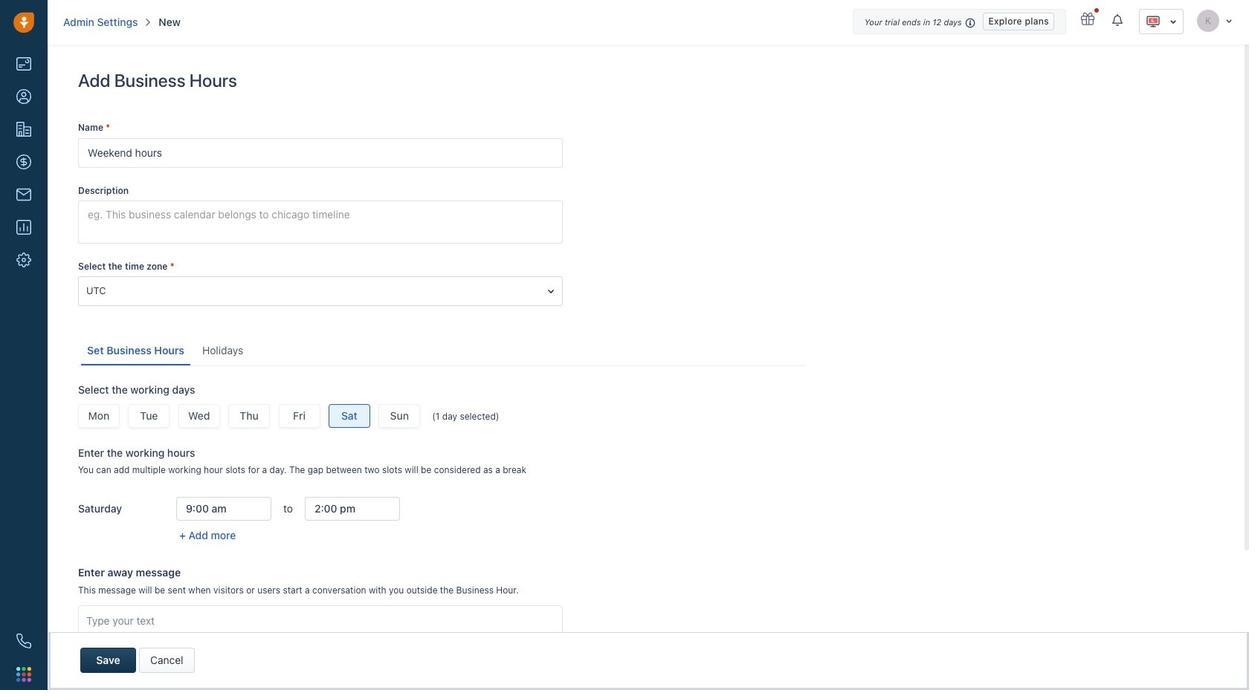 Task type: describe. For each thing, give the bounding box(es) containing it.
freshworks switcher image
[[16, 668, 31, 683]]

bell regular image
[[1113, 13, 1125, 27]]

eg. This business calendar belongs to chicago timeline text field
[[78, 201, 563, 244]]

ic_arrow_down image
[[1170, 16, 1177, 27]]

phone element
[[9, 627, 39, 657]]

ic_arrow_down image
[[1226, 16, 1233, 25]]

eg. Chicago Business hours text field
[[78, 138, 563, 168]]



Task type: vqa. For each thing, say whether or not it's contained in the screenshot.
"Close" icon
no



Task type: locate. For each thing, give the bounding box(es) containing it.
missing translation "unavailable" for locale "en-us" image
[[1146, 14, 1161, 29]]

ic_info_icon image
[[966, 16, 976, 29]]

phone image
[[16, 634, 31, 649]]



